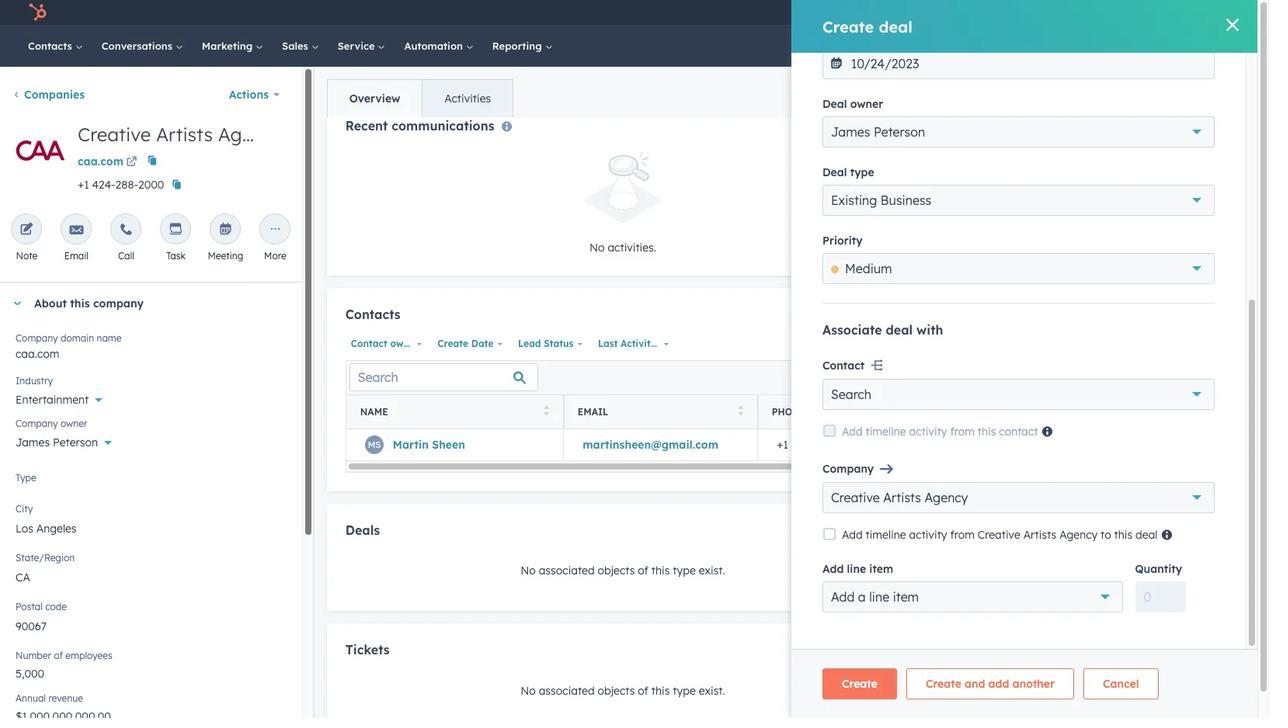 Task type: locate. For each thing, give the bounding box(es) containing it.
tickets for tickets (0)
[[978, 367, 1017, 381]]

code
[[45, 601, 67, 613]]

2 press to sort. element from the left
[[738, 406, 744, 419]]

0 vertical spatial contacts
[[28, 40, 75, 52]]

1 vertical spatial add button
[[849, 523, 901, 543]]

0 horizontal spatial artists
[[156, 123, 213, 146]]

2 vertical spatial + add button
[[1200, 364, 1231, 383]]

1 vertical spatial payments
[[1089, 556, 1133, 567]]

555- down phone number
[[820, 438, 843, 452]]

1 vertical spatial exist.
[[699, 684, 726, 698]]

artists
[[156, 123, 213, 146], [1047, 141, 1076, 153]]

555- inside button
[[1015, 179, 1039, 193]]

3 + from the top
[[1200, 367, 1206, 381]]

0 vertical spatial add button
[[849, 307, 901, 328]]

this
[[70, 297, 90, 311], [1208, 298, 1227, 312], [1191, 400, 1209, 414], [1187, 502, 1206, 516], [652, 564, 670, 578], [973, 660, 992, 674], [652, 684, 670, 698]]

agency down 'contacts (1)' dropdown button
[[1078, 141, 1111, 153]]

date right activity
[[659, 338, 682, 350]]

2 vertical spatial record.
[[995, 660, 1030, 674]]

domain
[[61, 333, 94, 344]]

tickets inside tickets (0) dropdown button
[[978, 367, 1017, 381]]

to down "see" on the right bottom
[[960, 660, 970, 674]]

your
[[1088, 641, 1111, 655]]

payments up hubspot
[[1050, 502, 1101, 516]]

payments.
[[1090, 521, 1143, 535]]

payments
[[978, 469, 1032, 483]]

service link
[[328, 25, 395, 67]]

1 vertical spatial company
[[960, 521, 1008, 535]]

2 vertical spatial the
[[982, 641, 998, 655]]

artists up +1 (223) 555-1235 button at the right of the page
[[1047, 141, 1076, 153]]

+1 up view
[[970, 179, 982, 193]]

(0) up track
[[1036, 469, 1051, 483]]

email up the martinsheen@gmail.com link
[[578, 407, 609, 418]]

1 vertical spatial track
[[960, 400, 987, 414]]

upgrade image
[[850, 7, 864, 21]]

activities
[[1114, 641, 1160, 655]]

State/Region text field
[[16, 562, 287, 593]]

1235
[[1039, 179, 1064, 193], [843, 438, 866, 452]]

2 vertical spatial add button
[[849, 643, 901, 663]]

of for deals
[[638, 564, 649, 578]]

note image
[[20, 223, 34, 238]]

1 horizontal spatial martin
[[970, 121, 1006, 135]]

artists up '2000' at the left top of the page
[[156, 123, 213, 146]]

with inside track the customer requests associated with this record.
[[1167, 400, 1188, 414]]

caa.com up the 424-
[[78, 155, 124, 169]]

1235 down the actor at creative artists agency
[[1039, 179, 1064, 193]]

0 horizontal spatial 555-
[[820, 438, 843, 452]]

2 press to sort. image from the left
[[738, 406, 744, 417]]

0 horizontal spatial number
[[16, 650, 51, 662]]

record. for track the customer requests associated with this record.
[[960, 419, 995, 433]]

track inside track the revenue opportunities associated with this record.
[[960, 298, 987, 312]]

to left your
[[1074, 641, 1085, 655]]

attached
[[1025, 641, 1071, 655]]

no activities.
[[590, 241, 657, 255]]

contact owner button
[[346, 334, 426, 354]]

the right "see" on the right bottom
[[982, 641, 998, 655]]

with inside collect and track payments associated with this company using hubspot payments.
[[1163, 502, 1184, 516]]

studio
[[1184, 6, 1215, 19]]

1 company from the top
[[16, 333, 58, 344]]

hubspot link
[[19, 3, 58, 22]]

2 no associated objects of this type exist. from the top
[[521, 684, 726, 698]]

1 exist. from the top
[[699, 564, 726, 578]]

sheen down search search box
[[432, 438, 465, 452]]

caret image up "see" on the right bottom
[[957, 613, 966, 617]]

opportunities
[[1053, 298, 1122, 312]]

1 press to sort. element from the left
[[544, 406, 550, 419]]

2 link opens in a new window image from the top
[[126, 157, 137, 169]]

2 + from the top
[[1200, 265, 1206, 279]]

files
[[1001, 641, 1022, 655]]

2 date from the left
[[659, 338, 682, 350]]

martin sheen link up at at the top of page
[[970, 121, 1042, 135]]

caa.com up the industry
[[16, 347, 59, 361]]

3 + add from the top
[[1200, 367, 1231, 381]]

2 add button from the top
[[849, 523, 901, 543]]

contacts left (1)
[[978, 81, 1027, 95]]

company inside dropdown button
[[93, 297, 144, 311]]

1 vertical spatial tickets
[[346, 643, 390, 658]]

2 vertical spatial + add
[[1200, 367, 1231, 381]]

0 vertical spatial martin
[[970, 121, 1006, 135]]

1 track from the top
[[960, 298, 987, 312]]

1 horizontal spatial (223)
[[986, 179, 1012, 193]]

view associated contacts
[[960, 215, 1098, 229]]

press to sort. element down lead status popup button
[[544, 406, 550, 419]]

0 vertical spatial caret image
[[12, 302, 22, 306]]

the down tickets (0)
[[990, 400, 1007, 414]]

press to sort. image
[[544, 406, 550, 417], [738, 406, 744, 417]]

0 horizontal spatial owner
[[61, 418, 87, 430]]

caret image inside attachments dropdown button
[[957, 613, 966, 617]]

hubspot
[[1041, 521, 1087, 535]]

(1)
[[1030, 81, 1044, 95]]

0 horizontal spatial sheen
[[432, 438, 465, 452]]

no associated objects of this type exist.
[[521, 564, 726, 578], [521, 684, 726, 698]]

0 vertical spatial + add button
[[1200, 78, 1231, 97]]

martin sheen up at at the top of page
[[970, 121, 1042, 135]]

track down tickets (0)
[[960, 400, 987, 414]]

payments right up
[[1089, 556, 1133, 567]]

+1 (223) 555-1235 button
[[970, 176, 1064, 195]]

1 + add from the top
[[1200, 81, 1231, 95]]

company inside collect and track payments associated with this company using hubspot payments.
[[960, 521, 1008, 535]]

1 vertical spatial +
[[1200, 265, 1206, 279]]

0 vertical spatial 1235
[[1039, 179, 1064, 193]]

0 vertical spatial +1 (223) 555-1235
[[970, 179, 1064, 193]]

1 vertical spatial no
[[521, 564, 536, 578]]

0 vertical spatial sheen
[[1009, 121, 1042, 135]]

associated inside track the revenue opportunities associated with this record.
[[1125, 298, 1181, 312]]

1 vertical spatial to
[[960, 660, 970, 674]]

2 track from the top
[[960, 400, 987, 414]]

caret image
[[12, 302, 22, 306], [957, 613, 966, 617]]

0 vertical spatial tickets
[[978, 367, 1017, 381]]

attachments
[[978, 608, 1048, 622]]

this inside dropdown button
[[70, 297, 90, 311]]

lead status
[[518, 338, 574, 350]]

with
[[1184, 298, 1205, 312], [1167, 400, 1188, 414], [1163, 502, 1184, 516]]

1 horizontal spatial 1235
[[1039, 179, 1064, 193]]

2 vertical spatial no
[[521, 684, 536, 698]]

press to sort. element
[[544, 406, 550, 419], [738, 406, 744, 419]]

martin down search search box
[[393, 438, 429, 452]]

navigation
[[327, 79, 514, 118]]

0 horizontal spatial date
[[471, 338, 494, 350]]

caret image left about on the top of page
[[12, 302, 22, 306]]

annual
[[16, 693, 46, 705]]

agency down actions
[[218, 123, 283, 146]]

contacts down "hubspot" link
[[28, 40, 75, 52]]

revenue right the annual
[[48, 693, 83, 705]]

james peterson image
[[1082, 5, 1096, 19]]

owner up peterson
[[61, 418, 87, 430]]

1 link opens in a new window image from the top
[[126, 154, 137, 173]]

associated inside view associated contacts link
[[989, 215, 1048, 229]]

0 vertical spatial the
[[990, 298, 1007, 312]]

1 vertical spatial the
[[990, 400, 1007, 414]]

creative right at at the top of page
[[1008, 141, 1045, 153]]

email down the 'email' image
[[64, 250, 89, 262]]

calling icon image
[[933, 6, 947, 20]]

using
[[1011, 521, 1038, 535]]

company for company domain name caa.com
[[16, 333, 58, 344]]

actor
[[970, 141, 993, 153]]

(223) down at at the top of page
[[986, 179, 1012, 193]]

industry
[[16, 375, 53, 387]]

1 horizontal spatial press to sort. element
[[738, 406, 744, 419]]

0 horizontal spatial tickets
[[346, 643, 390, 658]]

the inside see the files attached to your activities or uploaded to this record.
[[982, 641, 998, 655]]

martin up actor
[[970, 121, 1006, 135]]

this inside see the files attached to your activities or uploaded to this record.
[[973, 660, 992, 674]]

0 horizontal spatial caret image
[[12, 302, 22, 306]]

0 horizontal spatial caa.com
[[16, 347, 59, 361]]

(0) up customer
[[1020, 367, 1036, 381]]

+ add
[[1200, 81, 1231, 95], [1200, 265, 1231, 279], [1200, 367, 1231, 381]]

communications
[[392, 118, 495, 134]]

settings link
[[1021, 4, 1041, 21]]

the
[[990, 298, 1007, 312], [990, 400, 1007, 414], [982, 641, 998, 655]]

1 add button from the top
[[849, 307, 901, 328]]

contacts link
[[19, 25, 92, 67]]

0 vertical spatial to
[[1074, 641, 1085, 655]]

contacts inside dropdown button
[[978, 81, 1027, 95]]

owner
[[390, 338, 419, 350], [61, 418, 87, 430]]

record. inside track the revenue opportunities associated with this record.
[[960, 317, 995, 331]]

0 vertical spatial track
[[960, 298, 987, 312]]

track up tickets (0)
[[960, 298, 987, 312]]

2 exist. from the top
[[699, 684, 726, 698]]

record. up tickets (0)
[[960, 317, 995, 331]]

payments
[[1050, 502, 1101, 516], [1089, 556, 1133, 567]]

(223) down phone number
[[792, 438, 817, 452]]

martin sheen
[[970, 121, 1042, 135], [393, 438, 465, 452]]

revenue left opportunities
[[1010, 298, 1050, 312]]

record. down files
[[995, 660, 1030, 674]]

0 vertical spatial record.
[[960, 317, 995, 331]]

no activities. alert
[[346, 152, 901, 257]]

provation
[[1100, 6, 1145, 19]]

1 vertical spatial no associated objects of this type exist.
[[521, 684, 726, 698]]

0 horizontal spatial +1 (223) 555-1235
[[777, 438, 866, 452]]

Annual revenue text field
[[16, 702, 287, 719]]

sales link
[[273, 25, 328, 67]]

company inside company domain name caa.com
[[16, 333, 58, 344]]

(223)
[[986, 179, 1012, 193], [792, 438, 817, 452]]

company down collect
[[960, 521, 1008, 535]]

owner inside 'popup button'
[[390, 338, 419, 350]]

company
[[93, 297, 144, 311], [960, 521, 1008, 535]]

press to sort. image left phone on the right bottom of page
[[738, 406, 744, 417]]

1 + from the top
[[1200, 81, 1206, 95]]

contacts
[[28, 40, 75, 52], [978, 81, 1027, 95], [346, 307, 401, 323]]

meeting image
[[219, 223, 233, 238]]

(0) for tickets (0)
[[1020, 367, 1036, 381]]

(0)
[[1020, 367, 1036, 381], [1036, 469, 1051, 483]]

0 horizontal spatial martin sheen link
[[393, 438, 465, 452]]

2 company from the top
[[16, 418, 58, 430]]

2 + add from the top
[[1200, 265, 1231, 279]]

reporting
[[492, 40, 545, 52]]

the for files
[[982, 641, 998, 655]]

0 horizontal spatial press to sort. image
[[544, 406, 550, 417]]

1 type from the top
[[673, 564, 696, 578]]

email image
[[69, 223, 83, 238]]

1 horizontal spatial caret image
[[957, 613, 966, 617]]

service
[[338, 40, 378, 52]]

actions button
[[219, 79, 290, 110]]

of for tickets
[[638, 684, 649, 698]]

no inside alert
[[590, 241, 605, 255]]

+1 (223) 555-1235
[[970, 179, 1064, 193], [777, 438, 866, 452]]

1 vertical spatial with
[[1167, 400, 1188, 414]]

call
[[118, 250, 134, 262]]

view associated contacts link
[[960, 213, 1098, 232]]

0 vertical spatial +
[[1200, 81, 1206, 95]]

number up the annual
[[16, 650, 51, 662]]

1 horizontal spatial email
[[578, 407, 609, 418]]

creative up caa.com link
[[78, 123, 151, 146]]

0 vertical spatial revenue
[[1010, 298, 1050, 312]]

company down about on the top of page
[[16, 333, 58, 344]]

1 press to sort. image from the left
[[544, 406, 550, 417]]

+1 (223) 555-1235 down phone number
[[777, 438, 866, 452]]

record. up the payments
[[960, 419, 995, 433]]

2 + add button from the top
[[1200, 263, 1231, 281]]

0 vertical spatial number
[[809, 407, 850, 418]]

1 vertical spatial objects
[[598, 684, 635, 698]]

the up tickets (0)
[[990, 298, 1007, 312]]

with inside track the revenue opportunities associated with this record.
[[1184, 298, 1205, 312]]

company up the name
[[93, 297, 144, 311]]

1 vertical spatial caa.com
[[16, 347, 59, 361]]

note
[[16, 250, 38, 262]]

+1 (223) 555-1235 up view associated contacts
[[970, 179, 1064, 193]]

lead status button
[[513, 334, 587, 354]]

creative
[[78, 123, 151, 146], [1008, 141, 1045, 153]]

1 no associated objects of this type exist. from the top
[[521, 564, 726, 578]]

martin sheen link
[[970, 121, 1042, 135], [393, 438, 465, 452]]

martin sheen down search search box
[[393, 438, 465, 452]]

2 objects from the top
[[598, 684, 635, 698]]

track inside track the customer requests associated with this record.
[[960, 400, 987, 414]]

date right create
[[471, 338, 494, 350]]

number
[[809, 407, 850, 418], [16, 650, 51, 662]]

caret image inside "about this company" dropdown button
[[12, 302, 22, 306]]

press to sort. element left phone on the right bottom of page
[[738, 406, 744, 419]]

0 vertical spatial no associated objects of this type exist.
[[521, 564, 726, 578]]

0 vertical spatial type
[[673, 564, 696, 578]]

1 horizontal spatial caa.com
[[78, 155, 124, 169]]

menu
[[839, 0, 1239, 25]]

0 vertical spatial email
[[64, 250, 89, 262]]

3 + add button from the top
[[1200, 364, 1231, 383]]

1 vertical spatial revenue
[[48, 693, 83, 705]]

1 horizontal spatial to
[[1074, 641, 1085, 655]]

0 vertical spatial martin sheen link
[[970, 121, 1042, 135]]

0 horizontal spatial martin sheen
[[393, 438, 465, 452]]

+1
[[78, 178, 89, 192], [970, 179, 982, 193], [777, 438, 789, 452]]

sheen
[[1009, 121, 1042, 135], [432, 438, 465, 452]]

0 horizontal spatial contacts
[[28, 40, 75, 52]]

1 horizontal spatial press to sort. image
[[738, 406, 744, 417]]

+1 left the 424-
[[78, 178, 89, 192]]

(0) inside tickets (0) dropdown button
[[1020, 367, 1036, 381]]

type for deals
[[673, 564, 696, 578]]

1 horizontal spatial 555-
[[1015, 179, 1039, 193]]

sheen up the actor at creative artists agency
[[1009, 121, 1042, 135]]

marketplaces image
[[965, 7, 979, 21]]

1 horizontal spatial date
[[659, 338, 682, 350]]

automation
[[404, 40, 466, 52]]

1 vertical spatial contacts
[[978, 81, 1027, 95]]

number right phone on the right bottom of page
[[809, 407, 850, 418]]

contacts up contact
[[346, 307, 401, 323]]

company for company owner
[[16, 418, 58, 430]]

Search search field
[[349, 364, 538, 392]]

424-
[[92, 178, 115, 192]]

email
[[64, 250, 89, 262], [578, 407, 609, 418]]

payments (0) button
[[944, 455, 1225, 497]]

with for collect and track payments associated with this company using hubspot payments.
[[1163, 502, 1184, 516]]

search button
[[1218, 33, 1244, 59]]

2 vertical spatial contacts
[[346, 307, 401, 323]]

1235 inside button
[[1039, 179, 1064, 193]]

create date button
[[432, 334, 507, 354]]

the for customer
[[990, 400, 1007, 414]]

+1 down phone on the right bottom of page
[[777, 438, 789, 452]]

requests
[[1061, 400, 1105, 414]]

the inside track the revenue opportunities associated with this record.
[[990, 298, 1007, 312]]

555- up view associated contacts
[[1015, 179, 1039, 193]]

caret image for about this company
[[12, 302, 22, 306]]

1 horizontal spatial revenue
[[1010, 298, 1050, 312]]

owner right contact
[[390, 338, 419, 350]]

1 date from the left
[[471, 338, 494, 350]]

name
[[97, 333, 122, 344]]

no
[[590, 241, 605, 255], [521, 564, 536, 578], [521, 684, 536, 698]]

task
[[166, 250, 186, 262]]

set up payments link
[[1045, 549, 1146, 574]]

1 vertical spatial martin sheen
[[393, 438, 465, 452]]

help image
[[998, 7, 1012, 21]]

0 horizontal spatial 1235
[[843, 438, 866, 452]]

2 horizontal spatial +1
[[970, 179, 982, 193]]

tickets
[[978, 367, 1017, 381], [346, 643, 390, 658]]

press to sort. image for email
[[738, 406, 744, 417]]

1 vertical spatial + add button
[[1200, 263, 1231, 281]]

2 vertical spatial +
[[1200, 367, 1206, 381]]

entertainment
[[16, 393, 89, 407]]

+
[[1200, 81, 1206, 95], [1200, 265, 1206, 279], [1200, 367, 1206, 381]]

martinsheen@gmail.com link
[[583, 438, 719, 452]]

0 horizontal spatial press to sort. element
[[544, 406, 550, 419]]

press to sort. image down lead status popup button
[[544, 406, 550, 417]]

0 vertical spatial objects
[[598, 564, 635, 578]]

company up james
[[16, 418, 58, 430]]

+ add for track the customer requests associated with this record.
[[1200, 367, 1231, 381]]

1235 down phone number
[[843, 438, 866, 452]]

provation design studio
[[1100, 6, 1215, 19]]

1 horizontal spatial owner
[[390, 338, 419, 350]]

martin sheen link for martinsheen@gmail.com
[[393, 438, 465, 452]]

record. for track the revenue opportunities associated with this record.
[[960, 317, 995, 331]]

1 vertical spatial + add
[[1200, 265, 1231, 279]]

0 vertical spatial (223)
[[986, 179, 1012, 193]]

notifications image
[[1050, 7, 1064, 21]]

martin sheen link down search search box
[[393, 438, 465, 452]]

(0) inside payments (0) dropdown button
[[1036, 469, 1051, 483]]

(0) for payments (0)
[[1036, 469, 1051, 483]]

1 vertical spatial caret image
[[957, 613, 966, 617]]

1 vertical spatial company
[[16, 418, 58, 430]]

associated inside collect and track payments associated with this company using hubspot payments.
[[1104, 502, 1160, 516]]

track
[[960, 298, 987, 312], [960, 400, 987, 414]]

contacts (1) button
[[944, 67, 1193, 109]]

press to sort. image for name
[[544, 406, 550, 417]]

record. inside track the customer requests associated with this record.
[[960, 419, 995, 433]]

companies
[[24, 88, 85, 102]]

search image
[[1225, 40, 1236, 51]]

0 vertical spatial company
[[16, 333, 58, 344]]

tickets for tickets
[[346, 643, 390, 658]]

with for track the customer requests associated with this record.
[[1167, 400, 1188, 414]]

entertainment button
[[16, 385, 287, 410]]

2 vertical spatial of
[[638, 684, 649, 698]]

3 add button from the top
[[849, 643, 901, 663]]

link opens in a new window image
[[126, 154, 137, 173], [126, 157, 137, 169]]

0 vertical spatial + add
[[1200, 81, 1231, 95]]

1 objects from the top
[[598, 564, 635, 578]]

0 vertical spatial (0)
[[1020, 367, 1036, 381]]

the inside track the customer requests associated with this record.
[[990, 400, 1007, 414]]

1 horizontal spatial tickets
[[978, 367, 1017, 381]]

1 horizontal spatial martin sheen link
[[970, 121, 1042, 135]]

1 vertical spatial 555-
[[820, 438, 843, 452]]

hubspot image
[[28, 3, 47, 22]]

2 type from the top
[[673, 684, 696, 698]]

objects for deals
[[598, 564, 635, 578]]



Task type: vqa. For each thing, say whether or not it's contained in the screenshot.
the rightmost +1
yes



Task type: describe. For each thing, give the bounding box(es) containing it.
no associated objects of this type exist. for tickets
[[521, 684, 726, 698]]

or
[[1163, 641, 1174, 655]]

task image
[[169, 223, 183, 238]]

1 horizontal spatial +1
[[777, 438, 789, 452]]

peterson
[[53, 436, 98, 450]]

set
[[1058, 556, 1072, 567]]

288-
[[115, 178, 138, 192]]

view
[[960, 215, 986, 229]]

more
[[264, 250, 286, 262]]

1 horizontal spatial agency
[[1078, 141, 1111, 153]]

activities link
[[422, 80, 513, 117]]

and
[[997, 502, 1017, 516]]

1 vertical spatial (223)
[[792, 438, 817, 452]]

caa.com inside company domain name caa.com
[[16, 347, 59, 361]]

track for track the revenue opportunities associated with this record.
[[960, 298, 987, 312]]

last activity date button
[[593, 334, 682, 354]]

sales
[[282, 40, 311, 52]]

0 horizontal spatial to
[[960, 660, 970, 674]]

contact
[[351, 338, 388, 350]]

this inside collect and track payments associated with this company using hubspot payments.
[[1187, 502, 1206, 516]]

activities.
[[608, 241, 657, 255]]

1 vertical spatial 1235
[[843, 438, 866, 452]]

with for track the revenue opportunities associated with this record.
[[1184, 298, 1205, 312]]

phone number
[[772, 407, 850, 418]]

+ add button for track the customer requests associated with this record.
[[1200, 364, 1231, 383]]

no associated objects of this type exist. for deals
[[521, 564, 726, 578]]

lead
[[518, 338, 541, 350]]

automation link
[[395, 25, 483, 67]]

track for track the customer requests associated with this record.
[[960, 400, 987, 414]]

collect and track payments associated with this company using hubspot payments.
[[960, 502, 1206, 535]]

notifications button
[[1044, 0, 1070, 25]]

call image
[[119, 223, 133, 238]]

menu containing provation design studio
[[839, 0, 1239, 25]]

press to sort. element for name
[[544, 406, 550, 419]]

deals
[[346, 523, 380, 538]]

revenue inside track the revenue opportunities associated with this record.
[[1010, 298, 1050, 312]]

provation design studio button
[[1073, 0, 1238, 25]]

0 horizontal spatial revenue
[[48, 693, 83, 705]]

status
[[544, 338, 574, 350]]

customer
[[1010, 400, 1058, 414]]

(223) inside button
[[986, 179, 1012, 193]]

this inside track the customer requests associated with this record.
[[1191, 400, 1209, 414]]

activity
[[621, 338, 657, 350]]

+1 inside button
[[970, 179, 982, 193]]

companies link
[[12, 88, 85, 102]]

marketplaces button
[[956, 0, 988, 25]]

track the customer requests associated with this record.
[[960, 400, 1209, 433]]

upgrade
[[867, 8, 911, 20]]

+ for track the customer requests associated with this record.
[[1200, 367, 1206, 381]]

no for deals
[[521, 564, 536, 578]]

payments (0)
[[978, 469, 1051, 483]]

phone
[[772, 407, 806, 418]]

overview link
[[328, 80, 422, 117]]

0 vertical spatial martin sheen
[[970, 121, 1042, 135]]

press to sort. element for email
[[738, 406, 744, 419]]

tickets (0)
[[978, 367, 1036, 381]]

0 horizontal spatial martin
[[393, 438, 429, 452]]

Search HubSpot search field
[[1040, 33, 1230, 59]]

about
[[34, 297, 67, 311]]

postal code
[[16, 601, 67, 613]]

marketing
[[202, 40, 256, 52]]

track
[[1020, 502, 1046, 516]]

collect
[[960, 502, 994, 516]]

james
[[16, 436, 50, 450]]

overview
[[349, 92, 400, 106]]

Postal code text field
[[16, 611, 287, 642]]

creative artists agency
[[78, 123, 283, 146]]

1 + add button from the top
[[1200, 78, 1231, 97]]

meeting
[[208, 250, 243, 262]]

see the files attached to your activities or uploaded to this record.
[[960, 641, 1225, 674]]

settings image
[[1024, 7, 1038, 21]]

create
[[438, 338, 469, 350]]

1 vertical spatial sheen
[[432, 438, 465, 452]]

payments inside collect and track payments associated with this company using hubspot payments.
[[1050, 502, 1101, 516]]

date inside popup button
[[659, 338, 682, 350]]

see
[[960, 641, 979, 655]]

calling icon button
[[926, 2, 953, 23]]

activities
[[445, 92, 491, 106]]

exist. for tickets
[[699, 684, 726, 698]]

employees
[[66, 650, 113, 662]]

navigation containing overview
[[327, 79, 514, 118]]

contacts for contacts link at left top
[[28, 40, 75, 52]]

0 horizontal spatial agency
[[218, 123, 283, 146]]

at
[[996, 141, 1005, 153]]

more image
[[268, 223, 282, 238]]

about this company button
[[0, 283, 287, 325]]

1 horizontal spatial contacts
[[346, 307, 401, 323]]

annual revenue
[[16, 693, 83, 705]]

number of employees
[[16, 650, 113, 662]]

add button for tickets
[[849, 643, 901, 663]]

martinsheen@gmail.com
[[583, 438, 719, 452]]

+ for track the revenue opportunities associated with this record.
[[1200, 265, 1206, 279]]

reporting link
[[483, 25, 562, 67]]

0 horizontal spatial +1
[[78, 178, 89, 192]]

City text field
[[16, 513, 287, 544]]

company owner
[[16, 418, 87, 430]]

last
[[598, 338, 618, 350]]

add button for deals
[[849, 523, 901, 543]]

date inside popup button
[[471, 338, 494, 350]]

owner for company owner
[[61, 418, 87, 430]]

recent communications
[[346, 118, 495, 134]]

0 horizontal spatial email
[[64, 250, 89, 262]]

martin sheen link for view associated contacts
[[970, 121, 1042, 135]]

1 horizontal spatial creative
[[1008, 141, 1045, 153]]

contacts for contacts (1)
[[978, 81, 1027, 95]]

record. inside see the files attached to your activities or uploaded to this record.
[[995, 660, 1030, 674]]

help button
[[992, 0, 1018, 25]]

attachments button
[[944, 594, 1182, 636]]

james peterson button
[[16, 427, 287, 453]]

this inside track the revenue opportunities associated with this record.
[[1208, 298, 1227, 312]]

+ add button for track the revenue opportunities associated with this record.
[[1200, 263, 1231, 281]]

caret image for attachments
[[957, 613, 966, 617]]

objects for tickets
[[598, 684, 635, 698]]

conversations
[[102, 40, 175, 52]]

type
[[16, 472, 36, 484]]

1 vertical spatial number
[[16, 650, 51, 662]]

the for revenue
[[990, 298, 1007, 312]]

1 vertical spatial +1 (223) 555-1235
[[777, 438, 866, 452]]

track the revenue opportunities associated with this record.
[[960, 298, 1227, 331]]

associated inside track the customer requests associated with this record.
[[1108, 400, 1163, 414]]

1 horizontal spatial +1 (223) 555-1235
[[970, 179, 1064, 193]]

edit button
[[12, 123, 68, 184]]

1 horizontal spatial artists
[[1047, 141, 1076, 153]]

0 horizontal spatial creative
[[78, 123, 151, 146]]

+ add for track the revenue opportunities associated with this record.
[[1200, 265, 1231, 279]]

no for tickets
[[521, 684, 536, 698]]

contacts (1)
[[978, 81, 1044, 95]]

exist. for deals
[[699, 564, 726, 578]]

Number of employees text field
[[16, 660, 287, 685]]

type for tickets
[[673, 684, 696, 698]]

1 vertical spatial of
[[54, 650, 63, 662]]

2000
[[138, 178, 164, 192]]

owner for contact owner
[[390, 338, 419, 350]]

recent
[[346, 118, 388, 134]]

marketing link
[[193, 25, 273, 67]]

design
[[1148, 6, 1181, 19]]

add button for contacts
[[849, 307, 901, 328]]

actor at creative artists agency
[[970, 141, 1111, 153]]

name
[[360, 407, 388, 418]]

company domain name caa.com
[[16, 333, 122, 361]]



